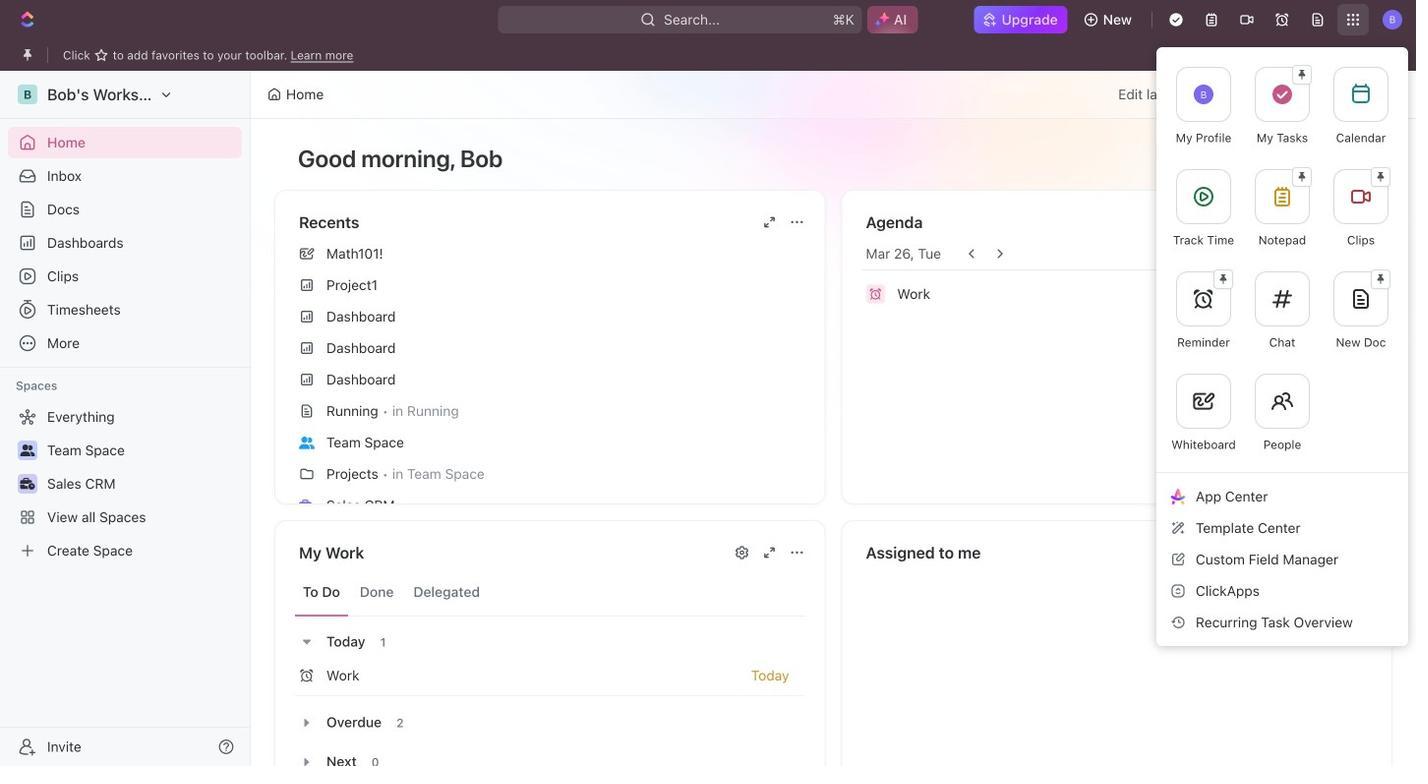 Task type: locate. For each thing, give the bounding box(es) containing it.
tab list
[[295, 569, 805, 617]]

business time image
[[299, 500, 315, 512]]

tree inside 'sidebar' navigation
[[8, 401, 242, 567]]

tree
[[8, 401, 242, 567]]

user group image
[[299, 437, 315, 449]]



Task type: describe. For each thing, give the bounding box(es) containing it.
sidebar navigation
[[0, 71, 251, 766]]



Task type: vqa. For each thing, say whether or not it's contained in the screenshot.
business time image
yes



